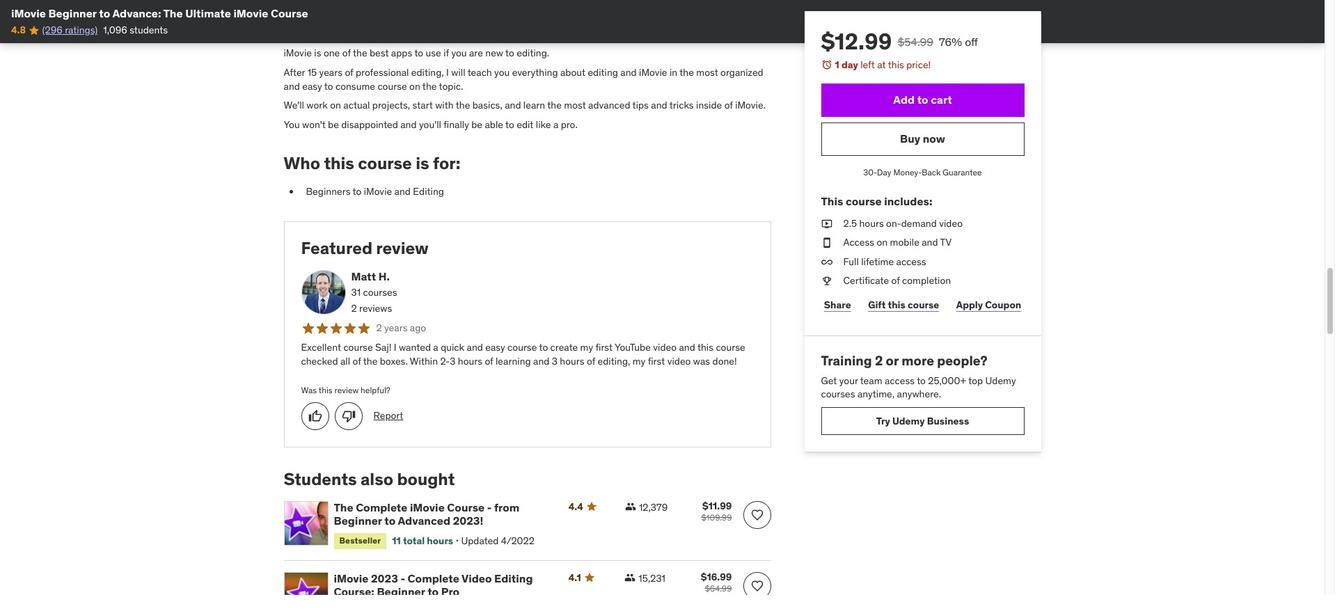 Task type: locate. For each thing, give the bounding box(es) containing it.
0 vertical spatial you
[[452, 47, 467, 60]]

a inside excellent course saj! i wanted a quick and easy course to create my first youtube video and this course checked all of the boxes. within 2-3 hours of learning and 3 hours of editing, my first video was done!
[[433, 341, 439, 354]]

buy now button
[[821, 122, 1025, 156]]

buy now
[[901, 132, 946, 146]]

editing, inside excellent course saj! i wanted a quick and easy course to create my first youtube video and this course checked all of the boxes. within 2-3 hours of learning and 3 hours of editing, my first video was done!
[[598, 355, 631, 367]]

0 vertical spatial review
[[376, 237, 429, 259]]

access down 'mobile'
[[897, 255, 927, 268]]

and right learning
[[534, 355, 550, 367]]

the up students
[[163, 6, 183, 20]]

0 horizontal spatial first
[[596, 341, 613, 354]]

i inside 'imovie is one of the best apps to use if you are new to editing. after 15 years of professional editing, i will teach you everything about editing and imovie in the most organized and easy to consume course on the topic. we'll work on actual projects, start with the basics, and learn the most advanced tips and tricks inside of imovie. you won't be disappointed and you'll finally be able to edit like a pro.'
[[446, 66, 449, 79]]

0 horizontal spatial editing,
[[411, 66, 444, 79]]

0 vertical spatial years
[[319, 66, 343, 79]]

this right 'was'
[[319, 385, 333, 396]]

updated
[[461, 535, 499, 547]]

beginner inside the complete imovie course - from beginner to advanced 2023!
[[334, 514, 382, 528]]

hours down quick
[[458, 355, 483, 367]]

video right youtube at bottom left
[[653, 341, 677, 354]]

76%
[[940, 35, 963, 49]]

2 down reviews
[[376, 322, 382, 334]]

on
[[410, 80, 420, 92], [330, 99, 341, 112], [877, 236, 888, 249]]

2 vertical spatial on
[[877, 236, 888, 249]]

this right gift
[[888, 298, 906, 311]]

1 be from the left
[[328, 118, 339, 131]]

0 horizontal spatial be
[[328, 118, 339, 131]]

left
[[861, 59, 875, 71]]

1 horizontal spatial courses
[[821, 388, 856, 401]]

to up the work
[[324, 80, 333, 92]]

0 vertical spatial beginner
[[48, 6, 97, 20]]

complete down also
[[356, 501, 408, 515]]

most
[[697, 66, 719, 79], [564, 99, 586, 112]]

bestseller
[[340, 536, 381, 546]]

is left the for:
[[416, 153, 429, 174]]

1 vertical spatial editing
[[495, 571, 533, 585]]

xsmall image
[[821, 217, 833, 231], [821, 236, 833, 250], [821, 255, 833, 269], [821, 275, 833, 288], [625, 501, 636, 512]]

to inside imovie 2023 - complete video editing course: beginner to pro
[[428, 585, 439, 595]]

most up inside
[[697, 66, 719, 79]]

review
[[376, 237, 429, 259], [335, 385, 359, 396]]

video
[[940, 217, 963, 230], [653, 341, 677, 354], [668, 355, 691, 367]]

is left the one
[[314, 47, 321, 60]]

4.1
[[569, 571, 581, 584]]

of
[[342, 47, 351, 60], [345, 66, 354, 79], [725, 99, 733, 112], [892, 275, 900, 287], [353, 355, 361, 367], [485, 355, 494, 367], [587, 355, 596, 367]]

udemy
[[986, 375, 1017, 387], [893, 415, 925, 427]]

course up "done!"
[[716, 341, 746, 354]]

course:
[[334, 585, 375, 595]]

editing,
[[411, 66, 444, 79], [598, 355, 631, 367]]

0 horizontal spatial easy
[[302, 80, 322, 92]]

0 vertical spatial complete
[[356, 501, 408, 515]]

1 vertical spatial is
[[416, 153, 429, 174]]

editing, down use
[[411, 66, 444, 79]]

$16.99
[[701, 571, 732, 583]]

you
[[284, 118, 300, 131]]

2 inside matt h. 31 courses 2 reviews
[[351, 303, 357, 315]]

at
[[878, 59, 886, 71]]

0 horizontal spatial a
[[433, 341, 439, 354]]

1 horizontal spatial udemy
[[986, 375, 1017, 387]]

1 vertical spatial the
[[334, 501, 354, 515]]

1 horizontal spatial review
[[376, 237, 429, 259]]

bought
[[397, 469, 455, 490]]

1 vertical spatial i
[[394, 341, 397, 354]]

1 vertical spatial editing,
[[598, 355, 631, 367]]

2 vertical spatial video
[[668, 355, 691, 367]]

courses inside matt h. 31 courses 2 reviews
[[363, 286, 397, 299]]

featured
[[301, 237, 373, 259]]

udemy right top
[[986, 375, 1017, 387]]

0 vertical spatial courses
[[363, 286, 397, 299]]

matt h. 31 courses 2 reviews
[[351, 269, 397, 315]]

with
[[435, 99, 454, 112]]

2 down 31
[[351, 303, 357, 315]]

a left quick
[[433, 341, 439, 354]]

to up the 11
[[385, 514, 396, 528]]

0 horizontal spatial courses
[[363, 286, 397, 299]]

beginners to imovie and editing
[[306, 185, 444, 198]]

on up start
[[410, 80, 420, 92]]

1 vertical spatial video
[[653, 341, 677, 354]]

1 horizontal spatial be
[[472, 118, 483, 131]]

the
[[163, 6, 183, 20], [334, 501, 354, 515]]

review up h.
[[376, 237, 429, 259]]

editing, down youtube at bottom left
[[598, 355, 631, 367]]

be
[[328, 118, 339, 131], [472, 118, 483, 131]]

easy up learning
[[486, 341, 505, 354]]

years left 'ago'
[[384, 322, 408, 334]]

xsmall image for access
[[821, 236, 833, 250]]

xsmall image for 2.5
[[821, 217, 833, 231]]

0 vertical spatial editing,
[[411, 66, 444, 79]]

0 horizontal spatial you
[[452, 47, 467, 60]]

on right the work
[[330, 99, 341, 112]]

course
[[271, 6, 308, 20], [447, 501, 485, 515]]

1 vertical spatial 2
[[376, 322, 382, 334]]

and left learn
[[505, 99, 521, 112]]

is inside 'imovie is one of the best apps to use if you are new to editing. after 15 years of professional editing, i will teach you everything about editing and imovie in the most organized and easy to consume course on the topic. we'll work on actual projects, start with the basics, and learn the most advanced tips and tricks inside of imovie. you won't be disappointed and you'll finally be able to edit like a pro.'
[[314, 47, 321, 60]]

2 horizontal spatial 2
[[875, 352, 883, 369]]

this
[[889, 59, 905, 71], [324, 153, 354, 174], [888, 298, 906, 311], [698, 341, 714, 354], [319, 385, 333, 396]]

1 vertical spatial beginner
[[334, 514, 382, 528]]

to inside training 2 or more people? get your team access to 25,000+ top udemy courses anytime, anywhere.
[[917, 375, 926, 387]]

i left will on the left top of the page
[[446, 66, 449, 79]]

course up updated
[[447, 501, 485, 515]]

imovie left 2023 in the left bottom of the page
[[334, 571, 369, 585]]

easy inside 'imovie is one of the best apps to use if you are new to editing. after 15 years of professional editing, i will teach you everything about editing and imovie in the most organized and easy to consume course on the topic. we'll work on actual projects, start with the basics, and learn the most advanced tips and tricks inside of imovie. you won't be disappointed and you'll finally be able to edit like a pro.'
[[302, 80, 322, 92]]

0 vertical spatial first
[[596, 341, 613, 354]]

1 vertical spatial on
[[330, 99, 341, 112]]

15
[[308, 66, 317, 79]]

day
[[878, 167, 892, 177]]

xsmall image
[[625, 572, 636, 583]]

students
[[130, 24, 168, 36]]

buy
[[901, 132, 921, 146]]

courses down get
[[821, 388, 856, 401]]

this for gift this course
[[888, 298, 906, 311]]

0 horizontal spatial most
[[564, 99, 586, 112]]

1 horizontal spatial i
[[446, 66, 449, 79]]

0 vertical spatial -
[[487, 501, 492, 515]]

apply coupon
[[957, 298, 1022, 311]]

0 horizontal spatial i
[[394, 341, 397, 354]]

25,000+
[[929, 375, 967, 387]]

hours right 2.5
[[860, 217, 884, 230]]

editing right the video
[[495, 571, 533, 585]]

0 vertical spatial most
[[697, 66, 719, 79]]

0 horizontal spatial review
[[335, 385, 359, 396]]

was this review helpful?
[[301, 385, 391, 396]]

who
[[284, 153, 320, 174]]

and down after at top left
[[284, 80, 300, 92]]

0 vertical spatial the
[[163, 6, 183, 20]]

imovie 2023 - complete video editing course: beginner to pro link
[[334, 571, 552, 595]]

easy down 15
[[302, 80, 322, 92]]

apply coupon button
[[954, 291, 1025, 319]]

to up the 1,096
[[99, 6, 110, 20]]

anywhere.
[[897, 388, 942, 401]]

and right quick
[[467, 341, 483, 354]]

access inside training 2 or more people? get your team access to 25,000+ top udemy courses anytime, anywhere.
[[885, 375, 915, 387]]

beginner right 'course:'
[[377, 585, 425, 595]]

complete down 11 total hours
[[408, 571, 460, 585]]

who this course is for:
[[284, 153, 461, 174]]

organized
[[721, 66, 764, 79]]

imovie beginner to advance: the ultimate imovie course
[[11, 6, 308, 20]]

1 vertical spatial a
[[433, 341, 439, 354]]

courses down h.
[[363, 286, 397, 299]]

projects,
[[373, 99, 410, 112]]

0 horizontal spatial 2
[[351, 303, 357, 315]]

1 vertical spatial -
[[401, 571, 405, 585]]

0 horizontal spatial 3
[[450, 355, 456, 367]]

imovie inside imovie 2023 - complete video editing course: beginner to pro
[[334, 571, 369, 585]]

0 horizontal spatial is
[[314, 47, 321, 60]]

is
[[314, 47, 321, 60], [416, 153, 429, 174]]

this up beginners
[[324, 153, 354, 174]]

mark as helpful image
[[308, 410, 322, 423]]

years right 15
[[319, 66, 343, 79]]

1 horizontal spatial my
[[633, 355, 646, 367]]

this course includes:
[[821, 195, 933, 209]]

video up tv
[[940, 217, 963, 230]]

1 horizontal spatial is
[[416, 153, 429, 174]]

start
[[413, 99, 433, 112]]

1 horizontal spatial editing,
[[598, 355, 631, 367]]

the
[[353, 47, 367, 60], [680, 66, 694, 79], [423, 80, 437, 92], [456, 99, 470, 112], [548, 99, 562, 112], [363, 355, 378, 367]]

30-day money-back guarantee
[[864, 167, 983, 177]]

advanced
[[398, 514, 451, 528]]

31
[[351, 286, 361, 299]]

- right 2023 in the left bottom of the page
[[401, 571, 405, 585]]

0 horizontal spatial editing
[[413, 185, 444, 198]]

most up 'pro.'
[[564, 99, 586, 112]]

disappointed
[[341, 118, 398, 131]]

to left edit
[[506, 118, 515, 131]]

to left "pro"
[[428, 585, 439, 595]]

0 horizontal spatial years
[[319, 66, 343, 79]]

xsmall image for full
[[821, 255, 833, 269]]

1 horizontal spatial editing
[[495, 571, 533, 585]]

1 horizontal spatial you
[[495, 66, 510, 79]]

complete inside imovie 2023 - complete video editing course: beginner to pro
[[408, 571, 460, 585]]

0 vertical spatial a
[[554, 118, 559, 131]]

1 horizontal spatial course
[[447, 501, 485, 515]]

first left youtube at bottom left
[[596, 341, 613, 354]]

0 vertical spatial course
[[271, 6, 308, 20]]

-
[[487, 501, 492, 515], [401, 571, 405, 585]]

beginner up "(296 ratings)"
[[48, 6, 97, 20]]

helpful?
[[361, 385, 391, 396]]

2 horizontal spatial on
[[877, 236, 888, 249]]

create
[[551, 341, 578, 354]]

1 horizontal spatial a
[[554, 118, 559, 131]]

1 vertical spatial you
[[495, 66, 510, 79]]

2
[[351, 303, 357, 315], [376, 322, 382, 334], [875, 352, 883, 369]]

1 horizontal spatial most
[[697, 66, 719, 79]]

first down youtube at bottom left
[[648, 355, 665, 367]]

this up was
[[698, 341, 714, 354]]

3 down create
[[552, 355, 558, 367]]

0 vertical spatial easy
[[302, 80, 322, 92]]

1 vertical spatial udemy
[[893, 415, 925, 427]]

course inside the complete imovie course - from beginner to advanced 2023!
[[447, 501, 485, 515]]

to left create
[[539, 341, 548, 354]]

0 horizontal spatial -
[[401, 571, 405, 585]]

access down the or
[[885, 375, 915, 387]]

this for was this review helpful?
[[319, 385, 333, 396]]

if
[[444, 47, 449, 60]]

0 vertical spatial 2
[[351, 303, 357, 315]]

1 vertical spatial course
[[447, 501, 485, 515]]

1 vertical spatial complete
[[408, 571, 460, 585]]

4.4
[[569, 501, 583, 513]]

description
[[284, 14, 377, 36]]

i inside excellent course saj! i wanted a quick and easy course to create my first youtube video and this course checked all of the boxes. within 2-3 hours of learning and 3 hours of editing, my first video was done!
[[394, 341, 397, 354]]

and down who this course is for:
[[395, 185, 411, 198]]

xsmall image left access
[[821, 236, 833, 250]]

total
[[403, 535, 425, 547]]

complete
[[356, 501, 408, 515], [408, 571, 460, 585]]

price!
[[907, 59, 931, 71]]

editing down the for:
[[413, 185, 444, 198]]

xsmall image left full
[[821, 255, 833, 269]]

review up mark as unhelpful image
[[335, 385, 359, 396]]

beginner up bestseller
[[334, 514, 382, 528]]

i
[[446, 66, 449, 79], [394, 341, 397, 354]]

1 vertical spatial courses
[[821, 388, 856, 401]]

to right new
[[506, 47, 515, 60]]

my down youtube at bottom left
[[633, 355, 646, 367]]

to
[[99, 6, 110, 20], [415, 47, 424, 60], [506, 47, 515, 60], [324, 80, 333, 92], [918, 93, 929, 107], [506, 118, 515, 131], [353, 185, 362, 198], [539, 341, 548, 354], [917, 375, 926, 387], [385, 514, 396, 528], [428, 585, 439, 595]]

to up anywhere.
[[917, 375, 926, 387]]

to inside excellent course saj! i wanted a quick and easy course to create my first youtube video and this course checked all of the boxes. within 2-3 hours of learning and 3 hours of editing, my first video was done!
[[539, 341, 548, 354]]

0 horizontal spatial the
[[163, 6, 183, 20]]

udemy right try
[[893, 415, 925, 427]]

able
[[485, 118, 504, 131]]

editing inside imovie 2023 - complete video editing course: beginner to pro
[[495, 571, 533, 585]]

and
[[621, 66, 637, 79], [284, 80, 300, 92], [505, 99, 521, 112], [651, 99, 668, 112], [401, 118, 417, 131], [395, 185, 411, 198], [922, 236, 939, 249], [467, 341, 483, 354], [679, 341, 696, 354], [534, 355, 550, 367]]

and right tips
[[651, 99, 668, 112]]

imovie 2023 - complete video editing course: beginner to pro
[[334, 571, 533, 595]]

the complete imovie course - from beginner to advanced 2023!
[[334, 501, 520, 528]]

like
[[536, 118, 551, 131]]

and left you'll
[[401, 118, 417, 131]]

easy inside excellent course saj! i wanted a quick and easy course to create my first youtube video and this course checked all of the boxes. within 2-3 hours of learning and 3 hours of editing, my first video was done!
[[486, 341, 505, 354]]

the left best
[[353, 47, 367, 60]]

imovie down bought
[[410, 501, 445, 515]]

2 vertical spatial beginner
[[377, 585, 425, 595]]

- left the from
[[487, 501, 492, 515]]

0 horizontal spatial udemy
[[893, 415, 925, 427]]

saj!
[[375, 341, 392, 354]]

guarantee
[[943, 167, 983, 177]]

0 vertical spatial access
[[897, 255, 927, 268]]

0 vertical spatial video
[[940, 217, 963, 230]]

2 left the or
[[875, 352, 883, 369]]

the down the saj!
[[363, 355, 378, 367]]

2 3 from the left
[[552, 355, 558, 367]]

1 horizontal spatial the
[[334, 501, 354, 515]]

xsmall image down "this"
[[821, 217, 833, 231]]

video
[[462, 571, 492, 585]]

imovie up "4.8" at top left
[[11, 6, 46, 20]]

1 horizontal spatial 3
[[552, 355, 558, 367]]

the down 'students'
[[334, 501, 354, 515]]

video left was
[[668, 355, 691, 367]]

you down new
[[495, 66, 510, 79]]

h.
[[379, 269, 390, 283]]

easy
[[302, 80, 322, 92], [486, 341, 505, 354]]

1 vertical spatial years
[[384, 322, 408, 334]]

course
[[378, 80, 407, 92], [358, 153, 412, 174], [846, 195, 882, 209], [908, 298, 940, 311], [344, 341, 373, 354], [508, 341, 537, 354], [716, 341, 746, 354]]

0 vertical spatial udemy
[[986, 375, 1017, 387]]

1 vertical spatial access
[[885, 375, 915, 387]]

0 vertical spatial my
[[581, 341, 593, 354]]

0 vertical spatial i
[[446, 66, 449, 79]]

1 horizontal spatial easy
[[486, 341, 505, 354]]

you right if
[[452, 47, 467, 60]]

more
[[902, 352, 935, 369]]

$12.99
[[821, 27, 892, 56]]

2-
[[440, 355, 450, 367]]

work
[[307, 99, 328, 112]]

complete inside the complete imovie course - from beginner to advanced 2023!
[[356, 501, 408, 515]]

0 vertical spatial is
[[314, 47, 321, 60]]

a right "like"
[[554, 118, 559, 131]]

after
[[284, 66, 305, 79]]

1 vertical spatial first
[[648, 355, 665, 367]]

3 down quick
[[450, 355, 456, 367]]

my right create
[[581, 341, 593, 354]]

1 horizontal spatial -
[[487, 501, 492, 515]]

i right the saj!
[[394, 341, 397, 354]]

1 horizontal spatial first
[[648, 355, 665, 367]]

students also bought
[[284, 469, 455, 490]]

add
[[894, 93, 915, 107]]

$16.99 $64.99
[[701, 571, 732, 594]]

xsmall image up share
[[821, 275, 833, 288]]

0 vertical spatial on
[[410, 80, 420, 92]]

people?
[[938, 352, 988, 369]]

1 horizontal spatial 2
[[376, 322, 382, 334]]

2 vertical spatial 2
[[875, 352, 883, 369]]

1 vertical spatial easy
[[486, 341, 505, 354]]

be right 'won't'
[[328, 118, 339, 131]]



Task type: describe. For each thing, give the bounding box(es) containing it.
this right at
[[889, 59, 905, 71]]

- inside imovie 2023 - complete video editing course: beginner to pro
[[401, 571, 405, 585]]

full lifetime access
[[844, 255, 927, 268]]

pro.
[[561, 118, 578, 131]]

0 horizontal spatial course
[[271, 6, 308, 20]]

get
[[821, 375, 837, 387]]

editing, inside 'imovie is one of the best apps to use if you are new to editing. after 15 years of professional editing, i will teach you everything about editing and imovie in the most organized and easy to consume course on the topic. we'll work on actual projects, start with the basics, and learn the most advanced tips and tricks inside of imovie. you won't be disappointed and you'll finally be able to edit like a pro.'
[[411, 66, 444, 79]]

1
[[835, 59, 840, 71]]

boxes.
[[380, 355, 408, 367]]

wanted
[[399, 341, 431, 354]]

course inside 'imovie is one of the best apps to use if you are new to editing. after 15 years of professional editing, i will teach you everything about editing and imovie in the most organized and easy to consume course on the topic. we'll work on actual projects, start with the basics, and learn the most advanced tips and tricks inside of imovie. you won't be disappointed and you'll finally be able to edit like a pro.'
[[378, 80, 407, 92]]

imovie left in
[[639, 66, 668, 79]]

course up 2.5
[[846, 195, 882, 209]]

wishlist image
[[750, 508, 764, 522]]

advance:
[[112, 6, 161, 20]]

your
[[840, 375, 858, 387]]

imovie up after at top left
[[284, 47, 312, 60]]

hours down advanced
[[427, 535, 454, 547]]

learn
[[524, 99, 545, 112]]

and left tv
[[922, 236, 939, 249]]

courses inside training 2 or more people? get your team access to 25,000+ top udemy courses anytime, anywhere.
[[821, 388, 856, 401]]

1 vertical spatial most
[[564, 99, 586, 112]]

was
[[694, 355, 711, 367]]

a inside 'imovie is one of the best apps to use if you are new to editing. after 15 years of professional editing, i will teach you everything about editing and imovie in the most organized and easy to consume course on the topic. we'll work on actual projects, start with the basics, and learn the most advanced tips and tricks inside of imovie. you won't be disappointed and you'll finally be able to edit like a pro.'
[[554, 118, 559, 131]]

teach
[[468, 66, 492, 79]]

actual
[[344, 99, 370, 112]]

everything
[[512, 66, 558, 79]]

you'll
[[419, 118, 441, 131]]

lifetime
[[862, 255, 894, 268]]

11 total hours
[[392, 535, 454, 547]]

excellent course saj! i wanted a quick and easy course to create my first youtube video and this course checked all of the boxes. within 2-3 hours of learning and 3 hours of editing, my first video was done!
[[301, 341, 746, 367]]

reviews
[[359, 303, 392, 315]]

the right in
[[680, 66, 694, 79]]

the up start
[[423, 80, 437, 92]]

11
[[392, 535, 401, 547]]

$54.99
[[898, 35, 934, 49]]

back
[[922, 167, 941, 177]]

2 be from the left
[[472, 118, 483, 131]]

0 horizontal spatial on
[[330, 99, 341, 112]]

12,379
[[639, 501, 668, 514]]

certificate
[[844, 275, 889, 287]]

to right beginners
[[353, 185, 362, 198]]

- inside the complete imovie course - from beginner to advanced 2023!
[[487, 501, 492, 515]]

matt hohnholt image
[[301, 270, 346, 315]]

this inside excellent course saj! i wanted a quick and easy course to create my first youtube video and this course checked all of the boxes. within 2-3 hours of learning and 3 hours of editing, my first video was done!
[[698, 341, 714, 354]]

to inside button
[[918, 93, 929, 107]]

now
[[923, 132, 946, 146]]

anytime,
[[858, 388, 895, 401]]

students
[[284, 469, 357, 490]]

1 horizontal spatial on
[[410, 80, 420, 92]]

course up beginners to imovie and editing
[[358, 153, 412, 174]]

full
[[844, 255, 859, 268]]

years inside 'imovie is one of the best apps to use if you are new to editing. after 15 years of professional editing, i will teach you everything about editing and imovie in the most organized and easy to consume course on the topic. we'll work on actual projects, start with the basics, and learn the most advanced tips and tricks inside of imovie. you won't be disappointed and you'll finally be able to edit like a pro.'
[[319, 66, 343, 79]]

udemy inside try udemy business link
[[893, 415, 925, 427]]

1 vertical spatial my
[[633, 355, 646, 367]]

(296
[[42, 24, 63, 36]]

mark as unhelpful image
[[342, 410, 356, 423]]

1 horizontal spatial years
[[384, 322, 408, 334]]

imovie.
[[736, 99, 766, 112]]

day
[[842, 59, 859, 71]]

beginners
[[306, 185, 351, 198]]

matt
[[351, 269, 376, 283]]

checked
[[301, 355, 338, 367]]

course down completion
[[908, 298, 940, 311]]

basics,
[[473, 99, 503, 112]]

all
[[341, 355, 350, 367]]

1 3 from the left
[[450, 355, 456, 367]]

the inside the complete imovie course - from beginner to advanced 2023!
[[334, 501, 354, 515]]

$11.99 $109.99
[[702, 500, 732, 523]]

gift this course link
[[866, 291, 943, 319]]

mobile
[[890, 236, 920, 249]]

this for who this course is for:
[[324, 153, 354, 174]]

apply
[[957, 298, 984, 311]]

the right learn
[[548, 99, 562, 112]]

money-
[[894, 167, 922, 177]]

and up was
[[679, 341, 696, 354]]

ultimate
[[185, 6, 231, 20]]

try udemy business link
[[821, 407, 1025, 435]]

advanced
[[589, 99, 631, 112]]

imovie inside the complete imovie course - from beginner to advanced 2023!
[[410, 501, 445, 515]]

0 horizontal spatial my
[[581, 341, 593, 354]]

in
[[670, 66, 678, 79]]

1 vertical spatial review
[[335, 385, 359, 396]]

quick
[[441, 341, 465, 354]]

1 day left at this price!
[[835, 59, 931, 71]]

xsmall image left 12,379
[[625, 501, 636, 512]]

beginner inside imovie 2023 - complete video editing course: beginner to pro
[[377, 585, 425, 595]]

updated 4/2022
[[461, 535, 535, 547]]

access on mobile and tv
[[844, 236, 952, 249]]

2.5 hours on-demand video
[[844, 217, 963, 230]]

imovie down who this course is for:
[[364, 185, 392, 198]]

xsmall image for certificate
[[821, 275, 833, 288]]

imovie right ultimate
[[234, 6, 268, 20]]

off
[[965, 35, 979, 49]]

to inside the complete imovie course - from beginner to advanced 2023!
[[385, 514, 396, 528]]

1,096 students
[[103, 24, 168, 36]]

within
[[410, 355, 438, 367]]

tips
[[633, 99, 649, 112]]

report button
[[374, 410, 404, 423]]

2 inside training 2 or more people? get your team access to 25,000+ top udemy courses anytime, anywhere.
[[875, 352, 883, 369]]

2 years ago
[[376, 322, 426, 334]]

editing.
[[517, 47, 550, 60]]

or
[[886, 352, 899, 369]]

from
[[494, 501, 520, 515]]

15,231
[[639, 572, 666, 585]]

won't
[[302, 118, 326, 131]]

0 vertical spatial editing
[[413, 185, 444, 198]]

the right with
[[456, 99, 470, 112]]

about
[[561, 66, 586, 79]]

the complete imovie course - from beginner to advanced 2023! link
[[334, 501, 552, 528]]

the inside excellent course saj! i wanted a quick and easy course to create my first youtube video and this course checked all of the boxes. within 2-3 hours of learning and 3 hours of editing, my first video was done!
[[363, 355, 378, 367]]

$64.99
[[705, 583, 732, 594]]

(296 ratings)
[[42, 24, 98, 36]]

1,096
[[103, 24, 127, 36]]

use
[[426, 47, 441, 60]]

imovie is one of the best apps to use if you are new to editing. after 15 years of professional editing, i will teach you everything about editing and imovie in the most organized and easy to consume course on the topic. we'll work on actual projects, start with the basics, and learn the most advanced tips and tricks inside of imovie. you won't be disappointed and you'll finally be able to edit like a pro.
[[284, 47, 766, 131]]

excellent
[[301, 341, 341, 354]]

training 2 or more people? get your team access to 25,000+ top udemy courses anytime, anywhere.
[[821, 352, 1017, 401]]

share
[[824, 298, 852, 311]]

and right "editing"
[[621, 66, 637, 79]]

course up all
[[344, 341, 373, 354]]

to left use
[[415, 47, 424, 60]]

share button
[[821, 291, 855, 319]]

youtube
[[615, 341, 651, 354]]

udemy inside training 2 or more people? get your team access to 25,000+ top udemy courses anytime, anywhere.
[[986, 375, 1017, 387]]

wishlist image
[[750, 579, 764, 593]]

this
[[821, 195, 844, 209]]

alarm image
[[821, 59, 833, 70]]

hours down create
[[560, 355, 585, 367]]

course up learning
[[508, 341, 537, 354]]

add to cart button
[[821, 83, 1025, 117]]

edit
[[517, 118, 534, 131]]

report
[[374, 410, 404, 422]]

ago
[[410, 322, 426, 334]]



Task type: vqa. For each thing, say whether or not it's contained in the screenshot.
everything
yes



